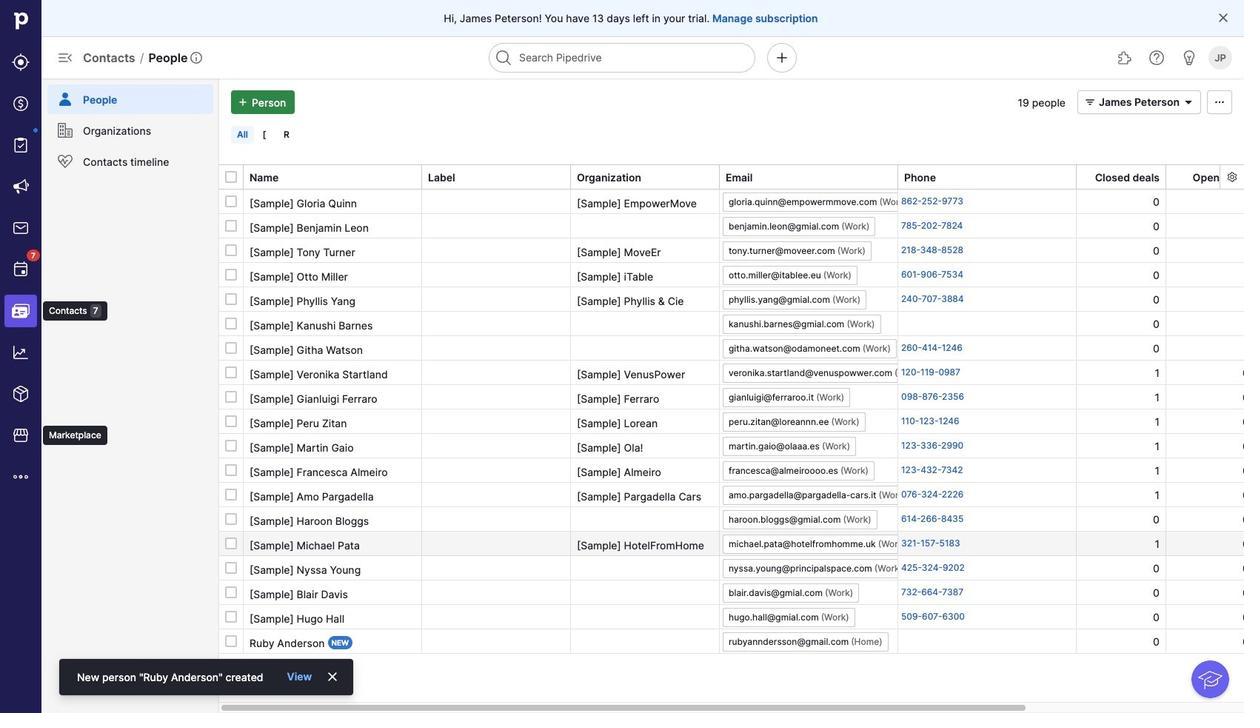 Task type: locate. For each thing, give the bounding box(es) containing it.
size s image
[[225, 318, 237, 330], [225, 367, 237, 378], [225, 415, 237, 427], [225, 562, 237, 574], [225, 586, 237, 598], [225, 611, 237, 623]]

0 vertical spatial menu item
[[41, 78, 219, 114]]

color undefined image
[[12, 136, 30, 154], [56, 153, 74, 170]]

menu item
[[41, 78, 219, 114], [0, 290, 41, 332]]

info image
[[191, 52, 203, 64]]

menu
[[0, 0, 107, 713], [41, 78, 219, 713]]

8 size s image from the top
[[225, 440, 237, 452]]

color primary image
[[1081, 96, 1099, 108], [1211, 96, 1228, 108]]

sales assistant image
[[1180, 49, 1198, 67]]

knowledge center bot, also known as kc bot is an onboarding assistant that allows you to see the list of onboarding items in one place for quick and easy reference. this improves your in-app experience. image
[[1192, 661, 1229, 698]]

13 size s image from the top
[[225, 635, 237, 647]]

1 vertical spatial menu item
[[0, 290, 41, 332]]

1 horizontal spatial color primary image
[[1211, 96, 1228, 108]]

sales inbox image
[[12, 219, 30, 237]]

3 size s image from the top
[[225, 244, 237, 256]]

marketplace image
[[12, 427, 30, 444]]

Search Pipedrive field
[[489, 43, 755, 73]]

1 vertical spatial color undefined image
[[56, 121, 74, 139]]

2 size s image from the top
[[225, 220, 237, 232]]

quick help image
[[1148, 49, 1166, 67]]

0 vertical spatial color primary image
[[1217, 12, 1229, 24]]

color primary image
[[1217, 12, 1229, 24], [1180, 96, 1197, 108], [225, 171, 237, 183]]

2 size s image from the top
[[225, 367, 237, 378]]

contacts image
[[12, 302, 30, 320]]

color undefined image
[[56, 90, 74, 108], [56, 121, 74, 139], [12, 261, 30, 278]]

0 horizontal spatial color primary image
[[1081, 96, 1099, 108]]

home image
[[10, 10, 32, 32]]

menu for close icon
[[0, 0, 107, 713]]

6 size s image from the top
[[225, 342, 237, 354]]

size s image
[[225, 195, 237, 207], [225, 220, 237, 232], [225, 244, 237, 256], [225, 269, 237, 281], [225, 293, 237, 305], [225, 342, 237, 354], [225, 391, 237, 403], [225, 440, 237, 452], [225, 464, 237, 476], [225, 489, 237, 501], [225, 513, 237, 525], [225, 538, 237, 549], [225, 635, 237, 647]]

0 horizontal spatial color primary image
[[225, 171, 237, 183]]

1 vertical spatial color primary image
[[1180, 96, 1197, 108]]

products image
[[12, 385, 30, 403]]

leads image
[[12, 53, 30, 71]]

10 size s image from the top
[[225, 489, 237, 501]]

7 size s image from the top
[[225, 391, 237, 403]]

insights image
[[12, 344, 30, 361]]

2 vertical spatial color undefined image
[[12, 261, 30, 278]]



Task type: vqa. For each thing, say whether or not it's contained in the screenshot.
size s image
yes



Task type: describe. For each thing, give the bounding box(es) containing it.
4 size s image from the top
[[225, 562, 237, 574]]

1 color primary image from the left
[[1081, 96, 1099, 108]]

quick add image
[[773, 49, 791, 67]]

12 size s image from the top
[[225, 538, 237, 549]]

close image
[[327, 671, 339, 683]]

5 size s image from the top
[[225, 293, 237, 305]]

0 vertical spatial color undefined image
[[56, 90, 74, 108]]

deals image
[[12, 95, 30, 113]]

1 size s image from the top
[[225, 318, 237, 330]]

2 color primary image from the left
[[1211, 96, 1228, 108]]

menu toggle image
[[56, 49, 74, 67]]

9 size s image from the top
[[225, 464, 237, 476]]

5 size s image from the top
[[225, 586, 237, 598]]

1 size s image from the top
[[225, 195, 237, 207]]

3 size s image from the top
[[225, 415, 237, 427]]

1 horizontal spatial color primary image
[[1180, 96, 1197, 108]]

2 vertical spatial color primary image
[[225, 171, 237, 183]]

11 size s image from the top
[[225, 513, 237, 525]]

6 size s image from the top
[[225, 611, 237, 623]]

more image
[[12, 468, 30, 486]]

1 horizontal spatial color undefined image
[[56, 153, 74, 170]]

campaigns image
[[12, 178, 30, 195]]

color primary inverted image
[[234, 96, 252, 108]]

menu for second color primary image from the right
[[41, 78, 219, 713]]

4 size s image from the top
[[225, 269, 237, 281]]

2 horizontal spatial color primary image
[[1217, 12, 1229, 24]]

0 horizontal spatial color undefined image
[[12, 136, 30, 154]]



